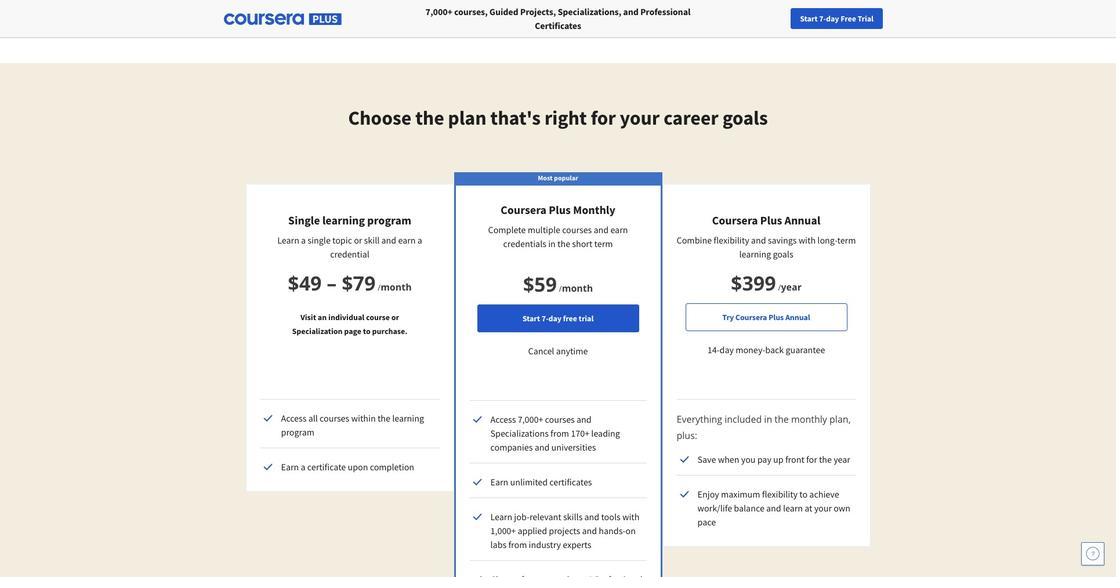 Task type: vqa. For each thing, say whether or not it's contained in the screenshot.
Combine Flexibility And Savings With Long-Term Learning Goals
yes



Task type: locate. For each thing, give the bounding box(es) containing it.
1 horizontal spatial 7,000+
[[518, 414, 544, 426]]

cancel
[[529, 345, 555, 357]]

learn up 1,000+
[[491, 511, 513, 523]]

1 horizontal spatial in
[[765, 413, 773, 426]]

0 horizontal spatial year
[[782, 281, 802, 294]]

term
[[838, 235, 857, 246], [595, 238, 613, 250]]

coursera plus annual
[[713, 213, 821, 228]]

day left 'free'
[[549, 313, 562, 324]]

purchase.
[[372, 326, 408, 337]]

0 horizontal spatial day
[[549, 313, 562, 324]]

program down all
[[281, 427, 315, 438]]

flexibility up 'learn'
[[763, 489, 798, 500]]

access left all
[[281, 413, 307, 424]]

1 vertical spatial in
[[765, 413, 773, 426]]

complete multiple courses and earn credentials in the short term
[[489, 224, 628, 250]]

career
[[920, 13, 942, 24]]

a for earn a certificate upon completion
[[301, 462, 306, 473]]

for right front
[[807, 454, 818, 466]]

goals down savings
[[774, 248, 794, 260]]

courses inside access 7,000+ courses and specializations from 170+ leading companies and universities
[[545, 414, 575, 426]]

the right "within"
[[378, 413, 391, 424]]

1 horizontal spatial program
[[368, 213, 412, 228]]

1 horizontal spatial earn
[[491, 477, 509, 488]]

1 vertical spatial to
[[800, 489, 808, 500]]

/ inside $59 / month
[[559, 283, 562, 294]]

day left the money-
[[720, 344, 734, 356]]

0 horizontal spatial to
[[363, 326, 371, 337]]

1 horizontal spatial to
[[800, 489, 808, 500]]

0 horizontal spatial month
[[381, 281, 412, 294]]

your down achieve
[[815, 503, 833, 514]]

earn inside learn a single topic or skill and earn a credential
[[398, 235, 416, 246]]

2 horizontal spatial /
[[779, 282, 782, 293]]

with left long-
[[799, 235, 816, 246]]

year right $399
[[782, 281, 802, 294]]

1 horizontal spatial term
[[838, 235, 857, 246]]

certificate
[[308, 462, 346, 473]]

maximum
[[722, 489, 761, 500]]

specializations,
[[558, 6, 622, 17]]

1 vertical spatial from
[[509, 539, 527, 551]]

1 vertical spatial earn
[[491, 477, 509, 488]]

courses up short
[[563, 224, 592, 236]]

visit
[[301, 312, 316, 323]]

14-day money-back guarantee
[[708, 344, 826, 356]]

plus:
[[677, 430, 698, 442]]

annual
[[785, 213, 821, 228], [786, 312, 811, 323]]

1 vertical spatial your
[[620, 106, 660, 130]]

1 vertical spatial learning
[[740, 248, 772, 260]]

savings
[[768, 235, 797, 246]]

skills
[[564, 511, 583, 523]]

from right labs
[[509, 539, 527, 551]]

the right front
[[820, 454, 832, 466]]

try coursera plus annual button
[[686, 304, 848, 331]]

0 horizontal spatial earn
[[398, 235, 416, 246]]

2 vertical spatial learning
[[393, 413, 424, 424]]

goals right career
[[723, 106, 768, 130]]

0 vertical spatial 7-
[[820, 13, 827, 24]]

0 horizontal spatial start
[[523, 313, 540, 324]]

goals inside combine flexibility and savings with long-term learning goals
[[774, 248, 794, 260]]

start left free
[[801, 13, 818, 24]]

1 horizontal spatial year
[[834, 454, 851, 466]]

1 vertical spatial flexibility
[[763, 489, 798, 500]]

start 7-day free trial button
[[791, 8, 884, 29]]

0 vertical spatial in
[[549, 238, 556, 250]]

try coursera plus annual
[[723, 312, 811, 323]]

/ for $399
[[779, 282, 782, 293]]

work/life
[[698, 503, 733, 514]]

a for learn a single topic or skill and earn a credential
[[301, 235, 306, 246]]

1 horizontal spatial your
[[815, 503, 833, 514]]

program inside access all courses within the learning program
[[281, 427, 315, 438]]

with
[[799, 235, 816, 246], [623, 511, 640, 523]]

a left the certificate
[[301, 462, 306, 473]]

the inside everything included in the monthly plan, plus:
[[775, 413, 789, 426]]

2 horizontal spatial learning
[[740, 248, 772, 260]]

earn left unlimited
[[491, 477, 509, 488]]

1 vertical spatial or
[[392, 312, 399, 323]]

0 horizontal spatial or
[[354, 235, 363, 246]]

0 horizontal spatial in
[[549, 238, 556, 250]]

1 horizontal spatial earn
[[611, 224, 628, 236]]

access inside access all courses within the learning program
[[281, 413, 307, 424]]

14-
[[708, 344, 720, 356]]

your
[[886, 13, 901, 24], [620, 106, 660, 130], [815, 503, 833, 514]]

0 horizontal spatial access
[[281, 413, 307, 424]]

year up achieve
[[834, 454, 851, 466]]

1 horizontal spatial start
[[801, 13, 818, 24]]

month up course
[[381, 281, 412, 294]]

0 horizontal spatial term
[[595, 238, 613, 250]]

plus
[[549, 203, 571, 217], [761, 213, 783, 228], [769, 312, 784, 323]]

0 horizontal spatial 7-
[[542, 313, 549, 324]]

/ inside the $49 – $79 / month
[[378, 282, 381, 293]]

courses inside complete multiple courses and earn credentials in the short term
[[563, 224, 592, 236]]

1 horizontal spatial for
[[807, 454, 818, 466]]

0 vertical spatial to
[[363, 326, 371, 337]]

day
[[827, 13, 840, 24], [549, 313, 562, 324], [720, 344, 734, 356]]

0 vertical spatial start
[[801, 13, 818, 24]]

earn down 'monthly'
[[611, 224, 628, 236]]

plus for monthly
[[549, 203, 571, 217]]

companies
[[491, 442, 533, 453]]

annual up savings
[[785, 213, 821, 228]]

outcomes
[[564, 13, 603, 25]]

start 7-day free trial
[[523, 313, 594, 324]]

None search field
[[160, 7, 438, 30]]

learn for learn a single topic or skill and earn a credential
[[278, 235, 299, 246]]

2 vertical spatial day
[[720, 344, 734, 356]]

0 vertical spatial goals
[[723, 106, 768, 130]]

0 vertical spatial flexibility
[[714, 235, 750, 246]]

learn inside learn job-relevant skills and tools with 1,000+ applied projects and hands-on labs from industry experts
[[491, 511, 513, 523]]

most popular
[[538, 174, 579, 182]]

program up skill
[[368, 213, 412, 228]]

7,000+
[[426, 6, 453, 17], [518, 414, 544, 426]]

survey
[[605, 13, 632, 25]]

plus inside try coursera plus annual button
[[769, 312, 784, 323]]

start
[[801, 13, 818, 24], [523, 313, 540, 324]]

earn left the certificate
[[281, 462, 299, 473]]

1 vertical spatial 7-
[[542, 313, 549, 324]]

month up 'free'
[[562, 282, 593, 295]]

and down 'monthly'
[[594, 224, 609, 236]]

year inside $399 / year
[[782, 281, 802, 294]]

access up specializations
[[491, 414, 516, 426]]

with up 'on'
[[623, 511, 640, 523]]

and left 'learn'
[[767, 503, 782, 514]]

to
[[363, 326, 371, 337], [800, 489, 808, 500]]

pace
[[698, 517, 716, 528]]

7,000+ up specializations
[[518, 414, 544, 426]]

1 vertical spatial learn
[[491, 511, 513, 523]]

0 horizontal spatial /
[[378, 282, 381, 293]]

7,000+ left courses,
[[426, 6, 453, 17]]

or for topic
[[354, 235, 363, 246]]

your inside enjoy maximum flexibility to achieve work/life balance and learn at your own pace
[[815, 503, 833, 514]]

$49 – $79 / month
[[288, 270, 412, 297]]

1 horizontal spatial or
[[392, 312, 399, 323]]

1 horizontal spatial access
[[491, 414, 516, 426]]

plus up savings
[[761, 213, 783, 228]]

program
[[368, 213, 412, 228], [281, 427, 315, 438]]

earn for $59
[[491, 477, 509, 488]]

1 vertical spatial for
[[807, 454, 818, 466]]

and down coursera plus annual
[[752, 235, 767, 246]]

0 horizontal spatial program
[[281, 427, 315, 438]]

an
[[318, 312, 327, 323]]

0 horizontal spatial learn
[[278, 235, 299, 246]]

/ right $399
[[779, 282, 782, 293]]

0 vertical spatial earn
[[281, 462, 299, 473]]

day for free
[[549, 313, 562, 324]]

0 vertical spatial year
[[782, 281, 802, 294]]

in
[[549, 238, 556, 250], [765, 413, 773, 426]]

earn for $49
[[281, 462, 299, 473]]

in right included
[[765, 413, 773, 426]]

money-
[[736, 344, 766, 356]]

and right skill
[[382, 235, 397, 246]]

earn
[[611, 224, 628, 236], [398, 235, 416, 246]]

courses up the 170+
[[545, 414, 575, 426]]

0 vertical spatial learning
[[323, 213, 365, 228]]

for right right
[[591, 106, 616, 130]]

labs
[[491, 539, 507, 551]]

1 horizontal spatial from
[[551, 428, 570, 439]]

0 vertical spatial day
[[827, 13, 840, 24]]

1 horizontal spatial 7-
[[820, 13, 827, 24]]

courses
[[563, 224, 592, 236], [320, 413, 350, 424], [545, 414, 575, 426]]

start up cancel
[[523, 313, 540, 324]]

1 vertical spatial annual
[[786, 312, 811, 323]]

earn unlimited certificates
[[491, 477, 592, 488]]

/ right $79 on the left
[[378, 282, 381, 293]]

within
[[351, 413, 376, 424]]

guarantee
[[786, 344, 826, 356]]

completion
[[370, 462, 415, 473]]

learning up $399
[[740, 248, 772, 260]]

7- left 'free'
[[542, 313, 549, 324]]

2 horizontal spatial day
[[827, 13, 840, 24]]

1 horizontal spatial learn
[[491, 511, 513, 523]]

single
[[308, 235, 331, 246]]

earn right skill
[[398, 235, 416, 246]]

free
[[841, 13, 857, 24]]

source: coursera learner outcomes survey 2023
[[465, 13, 652, 25]]

coursera plus image
[[224, 13, 342, 25]]

learn down single
[[278, 235, 299, 246]]

learn
[[784, 503, 804, 514]]

1 vertical spatial day
[[549, 313, 562, 324]]

0 horizontal spatial with
[[623, 511, 640, 523]]

access for access 7,000+ courses and specializations from 170+ leading companies and universities
[[491, 414, 516, 426]]

guided
[[490, 6, 519, 17]]

1 horizontal spatial month
[[562, 282, 593, 295]]

7-
[[820, 13, 827, 24], [542, 313, 549, 324]]

annual up guarantee
[[786, 312, 811, 323]]

0 vertical spatial learn
[[278, 235, 299, 246]]

1 vertical spatial program
[[281, 427, 315, 438]]

year
[[782, 281, 802, 294], [834, 454, 851, 466]]

0 horizontal spatial earn
[[281, 462, 299, 473]]

or inside visit an individual course or specialization page to purchase.
[[392, 312, 399, 323]]

that's
[[491, 106, 541, 130]]

choose
[[349, 106, 412, 130]]

skill
[[364, 235, 380, 246]]

/ for $59
[[559, 283, 562, 294]]

day left free
[[827, 13, 840, 24]]

to inside enjoy maximum flexibility to achieve work/life balance and learn at your own pace
[[800, 489, 808, 500]]

/ inside $399 / year
[[779, 282, 782, 293]]

access inside access 7,000+ courses and specializations from 170+ leading companies and universities
[[491, 414, 516, 426]]

the left short
[[558, 238, 571, 250]]

coursera right try
[[736, 312, 768, 323]]

learning right "within"
[[393, 413, 424, 424]]

0 horizontal spatial goals
[[723, 106, 768, 130]]

1 horizontal spatial goals
[[774, 248, 794, 260]]

or up purchase.
[[392, 312, 399, 323]]

1 horizontal spatial with
[[799, 235, 816, 246]]

courses inside access all courses within the learning program
[[320, 413, 350, 424]]

1 vertical spatial goals
[[774, 248, 794, 260]]

learning up topic
[[323, 213, 365, 228]]

7- for free
[[820, 13, 827, 24]]

1 horizontal spatial learning
[[393, 413, 424, 424]]

0 horizontal spatial from
[[509, 539, 527, 551]]

0 horizontal spatial 7,000+
[[426, 6, 453, 17]]

0 vertical spatial 7,000+
[[426, 6, 453, 17]]

7,000+ inside access 7,000+ courses and specializations from 170+ leading companies and universities
[[518, 414, 544, 426]]

1 horizontal spatial day
[[720, 344, 734, 356]]

from up universities
[[551, 428, 570, 439]]

courses right all
[[320, 413, 350, 424]]

1 horizontal spatial /
[[559, 283, 562, 294]]

term inside combine flexibility and savings with long-term learning goals
[[838, 235, 857, 246]]

specialization
[[292, 326, 343, 337]]

your right find
[[886, 13, 901, 24]]

your left career
[[620, 106, 660, 130]]

2 vertical spatial your
[[815, 503, 833, 514]]

everything
[[677, 413, 723, 426]]

from inside access 7,000+ courses and specializations from 170+ leading companies and universities
[[551, 428, 570, 439]]

with inside combine flexibility and savings with long-term learning goals
[[799, 235, 816, 246]]

flexibility inside combine flexibility and savings with long-term learning goals
[[714, 235, 750, 246]]

in inside complete multiple courses and earn credentials in the short term
[[549, 238, 556, 250]]

in down multiple
[[549, 238, 556, 250]]

or left skill
[[354, 235, 363, 246]]

courses for 7,000+
[[545, 414, 575, 426]]

1 vertical spatial start
[[523, 313, 540, 324]]

save
[[698, 454, 717, 466]]

2 horizontal spatial your
[[886, 13, 901, 24]]

the left the monthly
[[775, 413, 789, 426]]

right
[[545, 106, 587, 130]]

plus up back on the right of page
[[769, 312, 784, 323]]

0 horizontal spatial your
[[620, 106, 660, 130]]

/ right $59
[[559, 283, 562, 294]]

access
[[281, 413, 307, 424], [491, 414, 516, 426]]

and up the 170+
[[577, 414, 592, 426]]

1 horizontal spatial flexibility
[[763, 489, 798, 500]]

1 vertical spatial year
[[834, 454, 851, 466]]

1 vertical spatial with
[[623, 511, 640, 523]]

7,000+ courses, guided projects, specializations, and professional certificates
[[426, 6, 691, 31]]

learning
[[323, 213, 365, 228], [740, 248, 772, 260], [393, 413, 424, 424]]

0 vertical spatial from
[[551, 428, 570, 439]]

0 vertical spatial for
[[591, 106, 616, 130]]

in inside everything included in the monthly plan, plus:
[[765, 413, 773, 426]]

a left single
[[301, 235, 306, 246]]

/
[[378, 282, 381, 293], [779, 282, 782, 293], [559, 283, 562, 294]]

0 horizontal spatial for
[[591, 106, 616, 130]]

from inside learn job-relevant skills and tools with 1,000+ applied projects and hands-on labs from industry experts
[[509, 539, 527, 551]]

the
[[416, 106, 444, 130], [558, 238, 571, 250], [378, 413, 391, 424], [775, 413, 789, 426], [820, 454, 832, 466]]

0 horizontal spatial flexibility
[[714, 235, 750, 246]]

to up at
[[800, 489, 808, 500]]

0 vertical spatial with
[[799, 235, 816, 246]]

start 7-day free trial button
[[477, 305, 639, 333]]

7- left free
[[820, 13, 827, 24]]

plus up multiple
[[549, 203, 571, 217]]

0 vertical spatial or
[[354, 235, 363, 246]]

flexibility right combine at the right top
[[714, 235, 750, 246]]

enjoy maximum flexibility to achieve work/life balance and learn at your own pace
[[698, 489, 851, 528]]

and inside combine flexibility and savings with long-term learning goals
[[752, 235, 767, 246]]

included
[[725, 413, 762, 426]]

1 vertical spatial 7,000+
[[518, 414, 544, 426]]

to right page
[[363, 326, 371, 337]]

0 horizontal spatial learning
[[323, 213, 365, 228]]

and left professional
[[624, 6, 639, 17]]

or inside learn a single topic or skill and earn a credential
[[354, 235, 363, 246]]

learn inside learn a single topic or skill and earn a credential
[[278, 235, 299, 246]]

start for start 7-day free trial
[[801, 13, 818, 24]]



Task type: describe. For each thing, give the bounding box(es) containing it.
0 vertical spatial your
[[886, 13, 901, 24]]

goals for career
[[723, 106, 768, 130]]

credentials
[[504, 238, 547, 250]]

–
[[327, 270, 337, 297]]

the left plan
[[416, 106, 444, 130]]

learn job-relevant skills and tools with 1,000+ applied projects and hands-on labs from industry experts
[[491, 511, 640, 551]]

month inside the $49 – $79 / month
[[381, 281, 412, 294]]

up
[[774, 454, 784, 466]]

$59 / month
[[523, 271, 593, 298]]

career
[[664, 106, 719, 130]]

at
[[805, 503, 813, 514]]

plus for annual
[[761, 213, 783, 228]]

0 vertical spatial annual
[[785, 213, 821, 228]]

certificates
[[550, 477, 592, 488]]

flexibility inside enjoy maximum flexibility to achieve work/life balance and learn at your own pace
[[763, 489, 798, 500]]

learner
[[532, 13, 562, 25]]

170+
[[571, 428, 590, 439]]

coursera plus monthly
[[501, 203, 616, 217]]

most
[[538, 174, 553, 182]]

learn for learn job-relevant skills and tools with 1,000+ applied projects and hands-on labs from industry experts
[[491, 511, 513, 523]]

combine
[[677, 235, 712, 246]]

single learning program
[[288, 213, 412, 228]]

month inside $59 / month
[[562, 282, 593, 295]]

and inside complete multiple courses and earn credentials in the short term
[[594, 224, 609, 236]]

balance
[[735, 503, 765, 514]]

course
[[366, 312, 390, 323]]

popular
[[554, 174, 579, 182]]

source:
[[465, 13, 494, 25]]

0 vertical spatial program
[[368, 213, 412, 228]]

applied
[[518, 525, 548, 537]]

own
[[834, 503, 851, 514]]

$399 / year
[[732, 270, 802, 297]]

7- for free
[[542, 313, 549, 324]]

trial
[[579, 313, 594, 324]]

annual inside button
[[786, 312, 811, 323]]

access 7,000+ courses and specializations from 170+ leading companies and universities
[[491, 414, 620, 453]]

2023
[[634, 13, 652, 25]]

monthly
[[792, 413, 828, 426]]

individual
[[329, 312, 365, 323]]

free
[[563, 313, 578, 324]]

access for access all courses within the learning program
[[281, 413, 307, 424]]

save  when you pay up front for the year
[[698, 454, 851, 466]]

term inside complete multiple courses and earn credentials in the short term
[[595, 238, 613, 250]]

help center image
[[1087, 547, 1101, 561]]

courses for all
[[320, 413, 350, 424]]

relevant
[[530, 511, 562, 523]]

or for course
[[392, 312, 399, 323]]

long-
[[818, 235, 838, 246]]

combine flexibility and savings with long-term learning goals
[[677, 235, 857, 260]]

with inside learn job-relevant skills and tools with 1,000+ applied projects and hands-on labs from industry experts
[[623, 511, 640, 523]]

enjoy
[[698, 489, 720, 500]]

courses,
[[455, 6, 488, 17]]

short
[[573, 238, 593, 250]]

complete
[[489, 224, 526, 236]]

a right skill
[[418, 235, 423, 246]]

and up experts
[[583, 525, 597, 537]]

goals for learning
[[774, 248, 794, 260]]

and inside enjoy maximum flexibility to achieve work/life balance and learn at your own pace
[[767, 503, 782, 514]]

coursera inside try coursera plus annual button
[[736, 312, 768, 323]]

start for start 7-day free trial
[[523, 313, 540, 324]]

on
[[626, 525, 636, 537]]

to inside visit an individual course or specialization page to purchase.
[[363, 326, 371, 337]]

coursera up combine flexibility and savings with long-term learning goals
[[713, 213, 759, 228]]

start 7-day free trial
[[801, 13, 874, 24]]

try
[[723, 312, 734, 323]]

and left the tools
[[585, 511, 600, 523]]

projects
[[549, 525, 581, 537]]

learn a single topic or skill and earn a credential
[[278, 235, 423, 260]]

1,000+
[[491, 525, 516, 537]]

7,000+ inside 7,000+ courses, guided projects, specializations, and professional certificates
[[426, 6, 453, 17]]

back
[[766, 344, 784, 356]]

$59
[[523, 271, 557, 298]]

multiple
[[528, 224, 561, 236]]

job-
[[515, 511, 530, 523]]

universities
[[552, 442, 596, 453]]

$49
[[288, 270, 322, 297]]

the inside complete multiple courses and earn credentials in the short term
[[558, 238, 571, 250]]

page
[[344, 326, 362, 337]]

achieve
[[810, 489, 840, 500]]

and down specializations
[[535, 442, 550, 453]]

$399
[[732, 270, 777, 297]]

trial
[[858, 13, 874, 24]]

coursera right source:
[[496, 13, 530, 25]]

all
[[309, 413, 318, 424]]

hands-
[[599, 525, 626, 537]]

coursera up complete
[[501, 203, 547, 217]]

tools
[[602, 511, 621, 523]]

visit an individual course or specialization page to purchase.
[[292, 312, 408, 337]]

unlimited
[[511, 477, 548, 488]]

earn a certificate upon completion
[[281, 462, 415, 473]]

certificates
[[535, 20, 582, 31]]

specializations
[[491, 428, 549, 439]]

day for free
[[827, 13, 840, 24]]

experts
[[563, 539, 592, 551]]

industry
[[529, 539, 561, 551]]

find
[[869, 13, 884, 24]]

learning inside combine flexibility and savings with long-term learning goals
[[740, 248, 772, 260]]

leading
[[592, 428, 620, 439]]

front
[[786, 454, 805, 466]]

$79
[[342, 270, 376, 297]]

find your new career
[[869, 13, 942, 24]]

earn inside complete multiple courses and earn credentials in the short term
[[611, 224, 628, 236]]

the inside access all courses within the learning program
[[378, 413, 391, 424]]

monthly
[[574, 203, 616, 217]]

everything included in the monthly plan, plus:
[[677, 413, 851, 442]]

upon
[[348, 462, 368, 473]]

courses for multiple
[[563, 224, 592, 236]]

professional
[[641, 6, 691, 17]]

and inside 7,000+ courses, guided projects, specializations, and professional certificates
[[624, 6, 639, 17]]

and inside learn a single topic or skill and earn a credential
[[382, 235, 397, 246]]

single
[[288, 213, 320, 228]]

learning inside access all courses within the learning program
[[393, 413, 424, 424]]

credential
[[330, 248, 370, 260]]

find your new career link
[[864, 12, 948, 26]]



